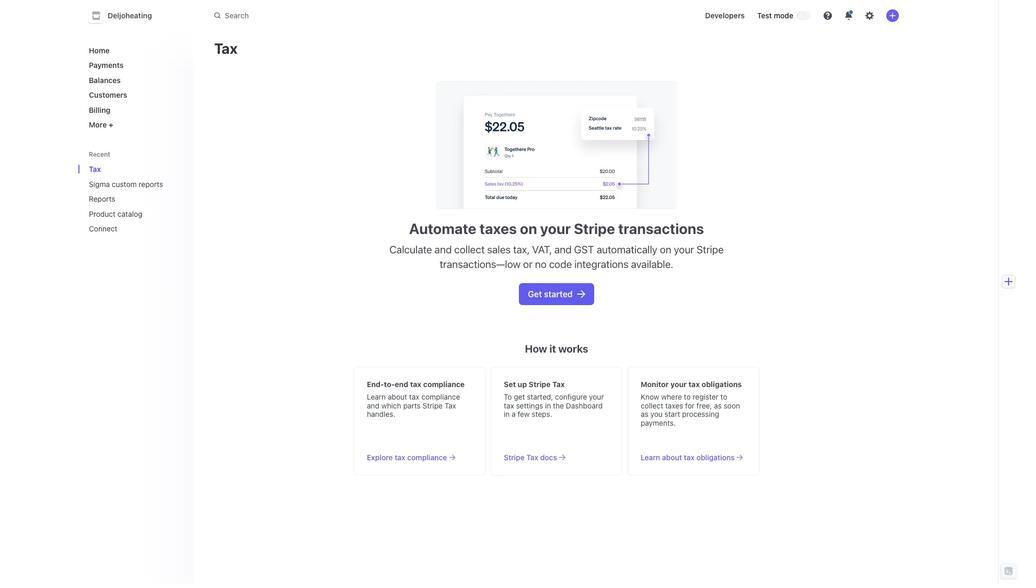 Task type: locate. For each thing, give the bounding box(es) containing it.
0 vertical spatial taxes
[[480, 220, 517, 237]]

obligations down processing at right
[[697, 453, 735, 462]]

as
[[714, 402, 722, 410], [641, 410, 649, 419]]

started
[[544, 289, 573, 299]]

Search search field
[[208, 6, 503, 25]]

obligations inside monitor your tax obligations know where to register to collect taxes for free, as soon as you start processing payments.
[[702, 380, 742, 389]]

1 horizontal spatial taxes
[[666, 402, 684, 410]]

tax up configure
[[553, 380, 565, 389]]

developers link
[[701, 7, 749, 24]]

vat,
[[532, 243, 552, 255]]

stripe inside calculate and collect sales tax, vat, and gst automatically on your stripe transactions—low or no code integrations available.
[[697, 243, 724, 255]]

settings
[[516, 402, 543, 410]]

1 vertical spatial collect
[[641, 402, 664, 410]]

tax left few
[[504, 402, 514, 410]]

docs
[[541, 453, 557, 462]]

1 horizontal spatial collect
[[641, 402, 664, 410]]

tax inside set up stripe tax to get started, configure your tax settings in the dashboard in a few steps.
[[504, 402, 514, 410]]

to right register
[[721, 393, 728, 402]]

tax inside monitor your tax obligations know where to register to collect taxes for free, as soon as you start processing payments.
[[689, 380, 700, 389]]

catalog
[[118, 210, 143, 218]]

taxes up sales
[[480, 220, 517, 237]]

learn down end-
[[367, 393, 386, 402]]

set up stripe tax to get started, configure your tax settings in the dashboard in a few steps.
[[504, 380, 604, 419]]

1 horizontal spatial in
[[545, 402, 551, 410]]

2 vertical spatial compliance
[[408, 453, 447, 462]]

1 vertical spatial on
[[660, 243, 672, 255]]

developers
[[706, 11, 745, 20]]

1 horizontal spatial to
[[721, 393, 728, 402]]

0 vertical spatial obligations
[[702, 380, 742, 389]]

0 vertical spatial collect
[[455, 243, 485, 255]]

explore tax compliance
[[367, 453, 447, 462]]

tax
[[410, 380, 422, 389], [689, 380, 700, 389], [409, 393, 420, 402], [504, 402, 514, 410], [395, 453, 406, 462], [684, 453, 695, 462]]

about
[[388, 393, 407, 402], [662, 453, 682, 462]]

custom
[[112, 180, 137, 189]]

help image
[[824, 12, 833, 20]]

or
[[523, 258, 533, 270]]

learn down payments.
[[641, 453, 661, 462]]

steps.
[[532, 410, 553, 419]]

started,
[[527, 393, 553, 402]]

1 vertical spatial compliance
[[422, 393, 460, 402]]

your
[[541, 220, 571, 237], [674, 243, 695, 255], [671, 380, 687, 389], [589, 393, 604, 402]]

0 vertical spatial about
[[388, 393, 407, 402]]

in left a at the right of page
[[504, 410, 510, 419]]

0 vertical spatial on
[[520, 220, 537, 237]]

1 horizontal spatial and
[[435, 243, 452, 255]]

compliance right end
[[424, 380, 465, 389]]

your down transactions
[[674, 243, 695, 255]]

sales
[[487, 243, 511, 255]]

product
[[89, 210, 116, 218]]

stripe tax docs link
[[504, 453, 566, 463]]

product catalog
[[89, 210, 143, 218]]

recent element
[[78, 161, 193, 237]]

reports link
[[85, 191, 170, 208]]

stripe
[[574, 220, 616, 237], [697, 243, 724, 255], [529, 380, 551, 389], [423, 402, 443, 410], [504, 453, 525, 462]]

automate
[[409, 220, 477, 237]]

to right where
[[684, 393, 691, 402]]

compliance
[[424, 380, 465, 389], [422, 393, 460, 402], [408, 453, 447, 462]]

compliance right parts
[[422, 393, 460, 402]]

1 vertical spatial taxes
[[666, 402, 684, 410]]

1 vertical spatial obligations
[[697, 453, 735, 462]]

compliance right explore
[[408, 453, 447, 462]]

in
[[545, 402, 551, 410], [504, 410, 510, 419]]

to
[[684, 393, 691, 402], [721, 393, 728, 402]]

tax right parts
[[445, 402, 456, 410]]

2 horizontal spatial and
[[555, 243, 572, 255]]

the
[[553, 402, 564, 410]]

about down payments.
[[662, 453, 682, 462]]

your inside monitor your tax obligations know where to register to collect taxes for free, as soon as you start processing payments.
[[671, 380, 687, 389]]

automate taxes on your stripe transactions
[[409, 220, 704, 237]]

on
[[520, 220, 537, 237], [660, 243, 672, 255]]

1 horizontal spatial learn
[[641, 453, 661, 462]]

reports
[[139, 180, 163, 189]]

1 to from the left
[[684, 393, 691, 402]]

about down end
[[388, 393, 407, 402]]

your up where
[[671, 380, 687, 389]]

get
[[514, 393, 525, 402]]

Search text field
[[208, 6, 503, 25]]

1 horizontal spatial about
[[662, 453, 682, 462]]

0 vertical spatial learn
[[367, 393, 386, 402]]

0 horizontal spatial as
[[641, 410, 649, 419]]

as right free,
[[714, 402, 722, 410]]

calculate
[[390, 243, 432, 255]]

0 horizontal spatial in
[[504, 410, 510, 419]]

few
[[518, 410, 530, 419]]

soon
[[724, 402, 741, 410]]

obligations up register
[[702, 380, 742, 389]]

and
[[435, 243, 452, 255], [555, 243, 572, 255], [367, 402, 380, 410]]

0 vertical spatial compliance
[[424, 380, 465, 389]]

and up code
[[555, 243, 572, 255]]

transactions—low
[[440, 258, 521, 270]]

2 to from the left
[[721, 393, 728, 402]]

automatically
[[597, 243, 658, 255]]

tax down search
[[214, 39, 238, 57]]

how
[[525, 343, 548, 355]]

in left the
[[545, 402, 551, 410]]

tax right end
[[410, 380, 422, 389]]

home
[[89, 46, 110, 55]]

on inside calculate and collect sales tax, vat, and gst automatically on your stripe transactions—low or no code integrations available.
[[660, 243, 672, 255]]

up
[[518, 380, 527, 389]]

which
[[382, 402, 401, 410]]

home link
[[85, 42, 185, 59]]

collect up payments.
[[641, 402, 664, 410]]

as left "you"
[[641, 410, 649, 419]]

a
[[512, 410, 516, 419]]

tax up sigma
[[89, 165, 101, 174]]

obligations
[[702, 380, 742, 389], [697, 453, 735, 462]]

on up 'tax,'
[[520, 220, 537, 237]]

sigma custom reports
[[89, 180, 163, 189]]

connect
[[89, 225, 117, 233]]

0 horizontal spatial collect
[[455, 243, 485, 255]]

collect up "transactions—low" at the top
[[455, 243, 485, 255]]

recent
[[89, 151, 110, 158]]

on up available.
[[660, 243, 672, 255]]

end
[[395, 380, 409, 389]]

taxes left for on the right of page
[[666, 402, 684, 410]]

tax up register
[[689, 380, 700, 389]]

0 horizontal spatial and
[[367, 402, 380, 410]]

tax
[[214, 39, 238, 57], [89, 165, 101, 174], [553, 380, 565, 389], [445, 402, 456, 410], [527, 453, 539, 462]]

obligations for monitor your tax obligations know where to register to collect taxes for free, as soon as you start processing payments.
[[702, 380, 742, 389]]

and down automate
[[435, 243, 452, 255]]

collect inside calculate and collect sales tax, vat, and gst automatically on your stripe transactions—low or no code integrations available.
[[455, 243, 485, 255]]

stripe tax docs
[[504, 453, 557, 462]]

notifications image
[[845, 12, 853, 20]]

0 horizontal spatial learn
[[367, 393, 386, 402]]

0 horizontal spatial on
[[520, 220, 537, 237]]

monitor
[[641, 380, 669, 389]]

1 horizontal spatial on
[[660, 243, 672, 255]]

0 horizontal spatial about
[[388, 393, 407, 402]]

and inside end-to-end tax compliance learn about tax compliance and which parts stripe tax handles.
[[367, 402, 380, 410]]

0 horizontal spatial to
[[684, 393, 691, 402]]

and left which on the bottom
[[367, 402, 380, 410]]

search
[[225, 11, 249, 20]]

your right configure
[[589, 393, 604, 402]]

works
[[559, 343, 589, 355]]

monitor your tax obligations know where to register to collect taxes for free, as soon as you start processing payments.
[[641, 380, 742, 428]]



Task type: describe. For each thing, give the bounding box(es) containing it.
tax down processing at right
[[684, 453, 695, 462]]

dashboard
[[566, 402, 603, 410]]

recent navigation links element
[[78, 146, 193, 237]]

your inside calculate and collect sales tax, vat, and gst automatically on your stripe transactions—low or no code integrations available.
[[674, 243, 695, 255]]

more
[[89, 121, 107, 129]]

how it works
[[525, 343, 589, 355]]

+
[[109, 121, 113, 129]]

calculate and collect sales tax, vat, and gst automatically on your stripe transactions—low or no code integrations available.
[[390, 243, 724, 270]]

it
[[550, 343, 556, 355]]

settings image
[[866, 12, 874, 20]]

tax right explore
[[395, 453, 406, 462]]

reports
[[89, 195, 115, 203]]

your up vat,
[[541, 220, 571, 237]]

your inside set up stripe tax to get started, configure your tax settings in the dashboard in a few steps.
[[589, 393, 604, 402]]

available.
[[631, 258, 674, 270]]

code
[[549, 258, 572, 270]]

get started
[[528, 289, 573, 299]]

collect inside monitor your tax obligations know where to register to collect taxes for free, as soon as you start processing payments.
[[641, 402, 664, 410]]

test
[[758, 11, 772, 20]]

1 vertical spatial learn
[[641, 453, 661, 462]]

learn about tax obligations link
[[641, 453, 743, 463]]

tax link
[[85, 161, 170, 178]]

0 horizontal spatial taxes
[[480, 220, 517, 237]]

for
[[686, 402, 695, 410]]

you
[[651, 410, 663, 419]]

1 horizontal spatial as
[[714, 402, 722, 410]]

about inside end-to-end tax compliance learn about tax compliance and which parts stripe tax handles.
[[388, 393, 407, 402]]

customers link
[[85, 87, 185, 104]]

tax inside set up stripe tax to get started, configure your tax settings in the dashboard in a few steps.
[[553, 380, 565, 389]]

start
[[665, 410, 681, 419]]

learn inside end-to-end tax compliance learn about tax compliance and which parts stripe tax handles.
[[367, 393, 386, 402]]

deljoheating button
[[89, 8, 163, 23]]

parts
[[403, 402, 421, 410]]

to
[[504, 393, 512, 402]]

register
[[693, 393, 719, 402]]

handles.
[[367, 410, 396, 419]]

payments link
[[85, 57, 185, 74]]

to-
[[384, 380, 395, 389]]

obligations for learn about tax obligations
[[697, 453, 735, 462]]

explore
[[367, 453, 393, 462]]

customers
[[89, 91, 127, 99]]

taxes inside monitor your tax obligations know where to register to collect taxes for free, as soon as you start processing payments.
[[666, 402, 684, 410]]

tax left "docs" at bottom right
[[527, 453, 539, 462]]

where
[[662, 393, 682, 402]]

stripe inside set up stripe tax to get started, configure your tax settings in the dashboard in a few steps.
[[529, 380, 551, 389]]

core navigation links element
[[85, 42, 185, 133]]

balances link
[[85, 72, 185, 89]]

1 vertical spatial about
[[662, 453, 682, 462]]

payments
[[89, 61, 124, 70]]

tax inside end-to-end tax compliance learn about tax compliance and which parts stripe tax handles.
[[445, 402, 456, 410]]

set
[[504, 380, 516, 389]]

know
[[641, 393, 660, 402]]

tax inside 'link'
[[89, 165, 101, 174]]

get started button
[[520, 284, 594, 305]]

no
[[535, 258, 547, 270]]

integrations
[[575, 258, 629, 270]]

more +
[[89, 121, 113, 129]]

balances
[[89, 76, 121, 84]]

learn about tax obligations
[[641, 453, 735, 462]]

get
[[528, 289, 542, 299]]

transactions
[[619, 220, 704, 237]]

sigma
[[89, 180, 110, 189]]

configure
[[555, 393, 587, 402]]

gst
[[574, 243, 594, 255]]

mode
[[774, 11, 794, 20]]

tax right which on the bottom
[[409, 393, 420, 402]]

processing
[[683, 410, 720, 419]]

payments.
[[641, 419, 676, 428]]

stripe inside end-to-end tax compliance learn about tax compliance and which parts stripe tax handles.
[[423, 402, 443, 410]]

end-
[[367, 380, 384, 389]]

free,
[[697, 402, 712, 410]]

billing link
[[85, 101, 185, 118]]

test mode
[[758, 11, 794, 20]]

connect link
[[85, 220, 170, 237]]

deljoheating
[[108, 11, 152, 20]]

end-to-end tax compliance learn about tax compliance and which parts stripe tax handles.
[[367, 380, 465, 419]]

product catalog link
[[85, 206, 170, 223]]

billing
[[89, 106, 111, 114]]

tax,
[[513, 243, 530, 255]]

sigma custom reports link
[[85, 176, 170, 193]]

explore tax compliance link
[[367, 453, 456, 463]]

a simplified invoice showing a sales tax line with some information on how the tax is calculated. image
[[450, 90, 671, 209]]



Task type: vqa. For each thing, say whether or not it's contained in the screenshot.
All 1
no



